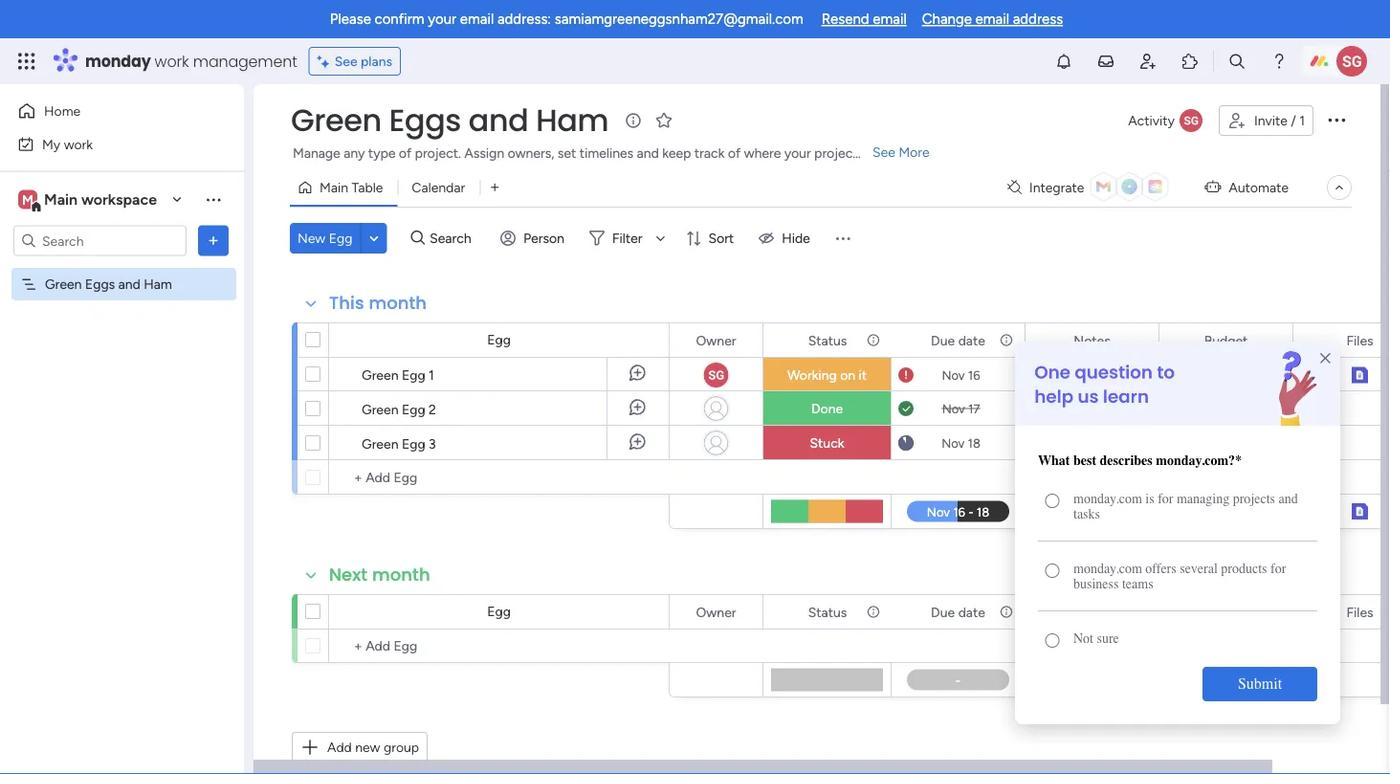 Task type: locate. For each thing, give the bounding box(es) containing it.
0 vertical spatial nov
[[942, 368, 965, 383]]

17
[[969, 401, 980, 416]]

eggs down "search in workspace" field
[[85, 276, 115, 292]]

0 vertical spatial due
[[931, 332, 955, 348]]

email left address:
[[460, 11, 494, 28]]

email for resend email
[[873, 11, 907, 28]]

egg for green egg 2
[[402, 401, 426, 417]]

due date field for 2nd column information icon from the bottom
[[927, 330, 990, 351]]

track
[[695, 145, 725, 161]]

0 vertical spatial 1
[[1300, 112, 1305, 129]]

2 of from the left
[[728, 145, 741, 161]]

2 notes field from the top
[[1069, 602, 1116, 623]]

1 horizontal spatial 1
[[1300, 112, 1305, 129]]

column information image
[[999, 333, 1014, 348], [999, 604, 1014, 620]]

1 for invite / 1
[[1300, 112, 1305, 129]]

manage any type of project. assign owners, set timelines and keep track of where your project stands.
[[293, 145, 904, 161]]

nov 16
[[942, 368, 981, 383]]

1 vertical spatial due
[[931, 604, 955, 620]]

Green Eggs and Ham field
[[286, 99, 614, 142]]

automate
[[1229, 179, 1289, 196]]

invite members image
[[1139, 52, 1158, 71]]

set
[[558, 145, 576, 161]]

0 horizontal spatial 1
[[429, 367, 434, 383]]

nov left the 18
[[942, 435, 965, 451]]

2 vertical spatial nov
[[942, 435, 965, 451]]

status field for 1st column information image from the bottom
[[804, 602, 852, 623]]

1 vertical spatial + add egg text field
[[339, 635, 660, 657]]

1 status field from the top
[[804, 330, 852, 351]]

ham up "set"
[[536, 99, 609, 142]]

0 vertical spatial + add egg text field
[[339, 466, 660, 489]]

This month field
[[324, 291, 432, 316]]

1 column information image from the top
[[999, 333, 1014, 348]]

1 vertical spatial due date
[[931, 604, 986, 620]]

1 vertical spatial no file image
[[1351, 432, 1368, 455]]

0 horizontal spatial email
[[460, 11, 494, 28]]

1 horizontal spatial email
[[873, 11, 907, 28]]

stands.
[[861, 145, 904, 161]]

1 vertical spatial files field
[[1342, 602, 1379, 623]]

2 date from the top
[[959, 604, 986, 620]]

nov for green egg 3
[[942, 435, 965, 451]]

person
[[524, 230, 565, 246]]

1 vertical spatial files
[[1347, 604, 1374, 620]]

0 vertical spatial your
[[428, 11, 457, 28]]

1 owner from the top
[[696, 332, 736, 348]]

2 email from the left
[[873, 11, 907, 28]]

nov left 17
[[942, 401, 965, 416]]

work right "my"
[[64, 136, 93, 152]]

due date
[[931, 332, 986, 348], [931, 604, 986, 620]]

new egg
[[298, 230, 353, 246]]

3 nov from the top
[[942, 435, 965, 451]]

due date for 2nd column information icon from the bottom
[[931, 332, 986, 348]]

person button
[[493, 223, 576, 254]]

0 vertical spatial column information image
[[866, 333, 881, 348]]

green eggs and ham
[[291, 99, 609, 142], [45, 276, 172, 292]]

+ Add Egg text field
[[339, 466, 660, 489], [339, 635, 660, 657]]

1 horizontal spatial see
[[873, 144, 896, 160]]

nov
[[942, 368, 965, 383], [942, 401, 965, 416], [942, 435, 965, 451]]

1 vertical spatial column information image
[[999, 604, 1014, 620]]

main inside button
[[320, 179, 348, 196]]

2 budget field from the top
[[1200, 602, 1253, 623]]

1 vertical spatial budget field
[[1200, 602, 1253, 623]]

green eggs and ham up project.
[[291, 99, 609, 142]]

budget for next month
[[1205, 604, 1248, 620]]

1 vertical spatial and
[[637, 145, 659, 161]]

main left table
[[320, 179, 348, 196]]

1 due date field from the top
[[927, 330, 990, 351]]

select product image
[[17, 52, 36, 71]]

1 vertical spatial eggs
[[85, 276, 115, 292]]

1 vertical spatial column information image
[[866, 604, 881, 620]]

0 vertical spatial notes field
[[1069, 330, 1116, 351]]

0 horizontal spatial eggs
[[85, 276, 115, 292]]

2 status from the top
[[808, 604, 847, 620]]

0 horizontal spatial green eggs and ham
[[45, 276, 172, 292]]

work
[[155, 50, 189, 72], [64, 136, 93, 152]]

resend email link
[[822, 11, 907, 28]]

work for my
[[64, 136, 93, 152]]

and left keep
[[637, 145, 659, 161]]

your right where
[[785, 145, 811, 161]]

sort button
[[678, 223, 746, 254]]

0 vertical spatial due date
[[931, 332, 986, 348]]

v2 overdue deadline image
[[899, 366, 914, 384]]

0 vertical spatial budget field
[[1200, 330, 1253, 351]]

and up assign
[[469, 99, 529, 142]]

1 of from the left
[[399, 145, 412, 161]]

menu image
[[833, 229, 853, 248]]

home button
[[11, 96, 206, 126]]

month right next at the bottom of the page
[[372, 563, 430, 587]]

1 for green egg 1
[[429, 367, 434, 383]]

green eggs and ham down "search in workspace" field
[[45, 276, 172, 292]]

0 vertical spatial column information image
[[999, 333, 1014, 348]]

Owner field
[[691, 330, 741, 351], [691, 602, 741, 623]]

1 budget field from the top
[[1200, 330, 1253, 351]]

0 vertical spatial status field
[[804, 330, 852, 351]]

0 vertical spatial budget
[[1205, 332, 1248, 348]]

and inside list box
[[118, 276, 140, 292]]

show board description image
[[622, 111, 645, 130]]

add view image
[[491, 181, 499, 195]]

email for change email address
[[976, 11, 1010, 28]]

1 vertical spatial status
[[808, 604, 847, 620]]

0 horizontal spatial main
[[44, 190, 78, 209]]

change email address
[[922, 11, 1063, 28]]

work right monday
[[155, 50, 189, 72]]

of right track
[[728, 145, 741, 161]]

of
[[399, 145, 412, 161], [728, 145, 741, 161]]

status for 1st column information image from the bottom's status field
[[808, 604, 847, 620]]

1 vertical spatial month
[[372, 563, 430, 587]]

month right this
[[369, 291, 427, 315]]

Status field
[[804, 330, 852, 351], [804, 602, 852, 623]]

next
[[329, 563, 368, 587]]

1 notes from the top
[[1074, 332, 1111, 348]]

integrate
[[1030, 179, 1085, 196]]

please confirm your email address: samiamgreeneggsnham27@gmail.com
[[330, 11, 804, 28]]

nov 17
[[942, 401, 980, 416]]

date
[[959, 332, 986, 348], [959, 604, 986, 620]]

filter
[[612, 230, 643, 246]]

add new group button
[[292, 732, 428, 763]]

hide
[[782, 230, 810, 246]]

eggs inside list box
[[85, 276, 115, 292]]

1 vertical spatial see
[[873, 144, 896, 160]]

2 due date field from the top
[[927, 602, 990, 623]]

1 vertical spatial 1
[[429, 367, 434, 383]]

1 status from the top
[[808, 332, 847, 348]]

2 owner field from the top
[[691, 602, 741, 623]]

0 vertical spatial no file image
[[1351, 397, 1368, 420]]

0 vertical spatial notes
[[1074, 332, 1111, 348]]

green down "search in workspace" field
[[45, 276, 82, 292]]

2 notes from the top
[[1074, 604, 1111, 620]]

address:
[[498, 11, 551, 28]]

0 horizontal spatial of
[[399, 145, 412, 161]]

green eggs and ham list box
[[0, 264, 244, 559]]

add
[[327, 739, 352, 756]]

1 vertical spatial ham
[[144, 276, 172, 292]]

assign
[[465, 145, 505, 161]]

work inside button
[[64, 136, 93, 152]]

and
[[469, 99, 529, 142], [637, 145, 659, 161], [118, 276, 140, 292]]

1 vertical spatial work
[[64, 136, 93, 152]]

new
[[355, 739, 380, 756]]

confirm
[[375, 11, 425, 28]]

2 column information image from the top
[[999, 604, 1014, 620]]

1 horizontal spatial and
[[469, 99, 529, 142]]

due
[[931, 332, 955, 348], [931, 604, 955, 620]]

1
[[1300, 112, 1305, 129], [429, 367, 434, 383]]

1 vertical spatial your
[[785, 145, 811, 161]]

timelines
[[580, 145, 634, 161]]

1 nov from the top
[[942, 368, 965, 383]]

1 horizontal spatial of
[[728, 145, 741, 161]]

workspace image
[[18, 189, 37, 210]]

work for monday
[[155, 50, 189, 72]]

see left plans
[[335, 53, 358, 69]]

Notes field
[[1069, 330, 1116, 351], [1069, 602, 1116, 623]]

egg inside button
[[329, 230, 353, 246]]

1 due from the top
[[931, 332, 955, 348]]

month for this month
[[369, 291, 427, 315]]

project.
[[415, 145, 461, 161]]

1 vertical spatial notes field
[[1069, 602, 1116, 623]]

1 horizontal spatial work
[[155, 50, 189, 72]]

Due date field
[[927, 330, 990, 351], [927, 602, 990, 623]]

v2 done deadline image
[[899, 400, 914, 418]]

1 vertical spatial nov
[[942, 401, 965, 416]]

eggs
[[389, 99, 461, 142], [85, 276, 115, 292]]

2 no file image from the top
[[1351, 432, 1368, 455]]

main inside workspace selection element
[[44, 190, 78, 209]]

0 vertical spatial files
[[1347, 332, 1374, 348]]

help image
[[1270, 52, 1289, 71]]

main right "workspace" icon
[[44, 190, 78, 209]]

1 date from the top
[[959, 332, 986, 348]]

column information image
[[866, 333, 881, 348], [866, 604, 881, 620]]

email right resend
[[873, 11, 907, 28]]

egg for green egg 3
[[402, 435, 426, 452]]

green up green egg 2 in the bottom left of the page
[[362, 367, 399, 383]]

0 horizontal spatial your
[[428, 11, 457, 28]]

nov left 16
[[942, 368, 965, 383]]

$0 sum
[[1216, 668, 1237, 695]]

0 vertical spatial and
[[469, 99, 529, 142]]

$1,600
[[1206, 500, 1247, 516]]

0 horizontal spatial and
[[118, 276, 140, 292]]

1 inside "button"
[[1300, 112, 1305, 129]]

files
[[1347, 332, 1374, 348], [1347, 604, 1374, 620]]

status field for 1st column information image from the top of the page
[[804, 330, 852, 351]]

owner
[[696, 332, 736, 348], [696, 604, 736, 620]]

2 due from the top
[[931, 604, 955, 620]]

status
[[808, 332, 847, 348], [808, 604, 847, 620]]

Files field
[[1342, 330, 1379, 351], [1342, 602, 1379, 623]]

0 vertical spatial files field
[[1342, 330, 1379, 351]]

see left more
[[873, 144, 896, 160]]

1 horizontal spatial eggs
[[389, 99, 461, 142]]

0 vertical spatial due date field
[[927, 330, 990, 351]]

0 vertical spatial status
[[808, 332, 847, 348]]

notes
[[1074, 332, 1111, 348], [1074, 604, 1111, 620]]

1 vertical spatial date
[[959, 604, 986, 620]]

resend
[[822, 11, 870, 28]]

monday work management
[[85, 50, 297, 72]]

Search field
[[425, 225, 482, 252]]

1 vertical spatial green eggs and ham
[[45, 276, 172, 292]]

1 horizontal spatial main
[[320, 179, 348, 196]]

your
[[428, 11, 457, 28], [785, 145, 811, 161]]

see inside the see more link
[[873, 144, 896, 160]]

0 horizontal spatial work
[[64, 136, 93, 152]]

eggs up project.
[[389, 99, 461, 142]]

add to favorites image
[[655, 111, 674, 130]]

search everything image
[[1228, 52, 1247, 71]]

items
[[1097, 368, 1128, 384]]

2 status field from the top
[[804, 602, 852, 623]]

0 horizontal spatial see
[[335, 53, 358, 69]]

1 vertical spatial owner
[[696, 604, 736, 620]]

1 vertical spatial notes
[[1074, 604, 1111, 620]]

1 due date from the top
[[931, 332, 986, 348]]

plans
[[361, 53, 393, 69]]

green egg 1
[[362, 367, 434, 383]]

manage
[[293, 145, 341, 161]]

0 vertical spatial eggs
[[389, 99, 461, 142]]

your right confirm
[[428, 11, 457, 28]]

ham down "search in workspace" field
[[144, 276, 172, 292]]

0 horizontal spatial ham
[[144, 276, 172, 292]]

and down "search in workspace" field
[[118, 276, 140, 292]]

1 vertical spatial budget
[[1205, 604, 1248, 620]]

2 horizontal spatial email
[[976, 11, 1010, 28]]

resend email
[[822, 11, 907, 28]]

1 vertical spatial status field
[[804, 602, 852, 623]]

0 vertical spatial owner field
[[691, 330, 741, 351]]

0 vertical spatial see
[[335, 53, 358, 69]]

month
[[369, 291, 427, 315], [372, 563, 430, 587]]

see
[[335, 53, 358, 69], [873, 144, 896, 160]]

Budget field
[[1200, 330, 1253, 351], [1200, 602, 1253, 623]]

of right type at the top left of the page
[[399, 145, 412, 161]]

1 horizontal spatial green eggs and ham
[[291, 99, 609, 142]]

0 vertical spatial date
[[959, 332, 986, 348]]

no file image
[[1351, 397, 1368, 420], [1351, 432, 1368, 455]]

autopilot image
[[1205, 174, 1222, 199]]

budget for this month
[[1205, 332, 1248, 348]]

option
[[0, 267, 244, 271]]

green
[[291, 99, 382, 142], [45, 276, 82, 292], [362, 367, 399, 383], [362, 401, 399, 417], [362, 435, 399, 452]]

address
[[1013, 11, 1063, 28]]

ham
[[536, 99, 609, 142], [144, 276, 172, 292]]

see inside the see plans button
[[335, 53, 358, 69]]

1 up 2
[[429, 367, 434, 383]]

more
[[899, 144, 930, 160]]

green inside list box
[[45, 276, 82, 292]]

keep
[[662, 145, 691, 161]]

2 vertical spatial and
[[118, 276, 140, 292]]

Search in workspace field
[[40, 230, 160, 252]]

0 vertical spatial month
[[369, 291, 427, 315]]

change email address link
[[922, 11, 1063, 28]]

action items
[[1057, 368, 1128, 384]]

activity button
[[1121, 105, 1212, 136]]

0 vertical spatial work
[[155, 50, 189, 72]]

0 vertical spatial owner
[[696, 332, 736, 348]]

1 vertical spatial owner field
[[691, 602, 741, 623]]

1 right the /
[[1300, 112, 1305, 129]]

2 owner from the top
[[696, 604, 736, 620]]

it
[[859, 367, 867, 383]]

budget field for next month
[[1200, 602, 1253, 623]]

my
[[42, 136, 60, 152]]

1 budget from the top
[[1205, 332, 1248, 348]]

see plans
[[335, 53, 393, 69]]

email right change
[[976, 11, 1010, 28]]

2 due date from the top
[[931, 604, 986, 620]]

0 vertical spatial ham
[[536, 99, 609, 142]]

2 budget from the top
[[1205, 604, 1248, 620]]

1 vertical spatial due date field
[[927, 602, 990, 623]]

3 email from the left
[[976, 11, 1010, 28]]



Task type: vqa. For each thing, say whether or not it's contained in the screenshot.
PERMISSIONS
no



Task type: describe. For each thing, give the bounding box(es) containing it.
invite
[[1255, 112, 1288, 129]]

table
[[352, 179, 383, 196]]

group
[[384, 739, 419, 756]]

date for second column information icon
[[959, 604, 986, 620]]

meeting notes
[[1052, 402, 1133, 417]]

see for see more
[[873, 144, 896, 160]]

owners,
[[508, 145, 555, 161]]

date for 2nd column information icon from the bottom
[[959, 332, 986, 348]]

angle down image
[[370, 231, 379, 245]]

nov for green egg 1
[[942, 368, 965, 383]]

invite / 1 button
[[1219, 105, 1314, 136]]

sum
[[1216, 681, 1237, 695]]

owner for first owner 'field' from the top of the page
[[696, 332, 736, 348]]

1 email from the left
[[460, 11, 494, 28]]

calendar button
[[398, 172, 480, 203]]

working
[[788, 367, 837, 383]]

2 + add egg text field from the top
[[339, 635, 660, 657]]

due date field for second column information icon
[[927, 602, 990, 623]]

Next month field
[[324, 563, 435, 588]]

egg for green egg 1
[[402, 367, 426, 383]]

3
[[429, 435, 436, 452]]

on
[[840, 367, 856, 383]]

workspace
[[81, 190, 157, 209]]

month for next month
[[372, 563, 430, 587]]

m
[[22, 191, 33, 208]]

see more
[[873, 144, 930, 160]]

2 files from the top
[[1347, 604, 1374, 620]]

1 notes field from the top
[[1069, 330, 1116, 351]]

1 + add egg text field from the top
[[339, 466, 660, 489]]

due for second column information icon
[[931, 604, 955, 620]]

/
[[1291, 112, 1297, 129]]

nov 18
[[942, 435, 981, 451]]

meeting
[[1052, 402, 1098, 417]]

1 files field from the top
[[1342, 330, 1379, 351]]

2 nov from the top
[[942, 401, 965, 416]]

sort
[[709, 230, 734, 246]]

status for status field related to 1st column information image from the top of the page
[[808, 332, 847, 348]]

dapulse integrations image
[[1008, 180, 1022, 195]]

invite / 1
[[1255, 112, 1305, 129]]

filter button
[[582, 223, 672, 254]]

collapse board header image
[[1332, 180, 1348, 195]]

see more link
[[871, 143, 932, 162]]

sam green image
[[1337, 46, 1368, 77]]

inbox image
[[1097, 52, 1116, 71]]

options image
[[1326, 108, 1348, 131]]

change
[[922, 11, 972, 28]]

next month
[[329, 563, 430, 587]]

green egg 2
[[362, 401, 436, 417]]

1 owner field from the top
[[691, 330, 741, 351]]

1 column information image from the top
[[866, 333, 881, 348]]

samiamgreeneggsnham27@gmail.com
[[555, 11, 804, 28]]

home
[[44, 103, 81, 119]]

calendar
[[412, 179, 465, 196]]

apps image
[[1181, 52, 1200, 71]]

2 files field from the top
[[1342, 602, 1379, 623]]

new egg button
[[290, 223, 360, 254]]

my work button
[[11, 129, 206, 159]]

$0
[[1218, 668, 1235, 684]]

1 horizontal spatial ham
[[536, 99, 609, 142]]

owner for second owner 'field'
[[696, 604, 736, 620]]

arrow down image
[[649, 227, 672, 250]]

main workspace
[[44, 190, 157, 209]]

ham inside the green eggs and ham list box
[[144, 276, 172, 292]]

18
[[968, 435, 981, 451]]

green eggs and ham inside list box
[[45, 276, 172, 292]]

green egg 3
[[362, 435, 436, 452]]

green up the any
[[291, 99, 382, 142]]

done
[[811, 401, 843, 417]]

green down green egg 1
[[362, 401, 399, 417]]

budget field for this month
[[1200, 330, 1253, 351]]

2 horizontal spatial and
[[637, 145, 659, 161]]

see plans button
[[309, 47, 401, 76]]

egg for new egg
[[329, 230, 353, 246]]

this
[[329, 291, 364, 315]]

monday
[[85, 50, 151, 72]]

1 no file image from the top
[[1351, 397, 1368, 420]]

see for see plans
[[335, 53, 358, 69]]

this month
[[329, 291, 427, 315]]

hide button
[[751, 223, 822, 254]]

action
[[1057, 368, 1094, 384]]

main table button
[[290, 172, 398, 203]]

due date for second column information icon
[[931, 604, 986, 620]]

green down green egg 2 in the bottom left of the page
[[362, 435, 399, 452]]

new
[[298, 230, 326, 246]]

v2 search image
[[411, 228, 425, 249]]

main table
[[320, 179, 383, 196]]

add new group
[[327, 739, 419, 756]]

main for main workspace
[[44, 190, 78, 209]]

activity
[[1129, 112, 1175, 129]]

16
[[968, 368, 981, 383]]

0 vertical spatial green eggs and ham
[[291, 99, 609, 142]]

2 column information image from the top
[[866, 604, 881, 620]]

stuck
[[810, 435, 845, 451]]

please
[[330, 11, 371, 28]]

workspace options image
[[204, 190, 223, 209]]

management
[[193, 50, 297, 72]]

options image
[[204, 231, 223, 250]]

notifications image
[[1055, 52, 1074, 71]]

main for main table
[[320, 179, 348, 196]]

due for 2nd column information icon from the bottom
[[931, 332, 955, 348]]

my work
[[42, 136, 93, 152]]

where
[[744, 145, 781, 161]]

working on it
[[788, 367, 867, 383]]

2
[[429, 401, 436, 417]]

type
[[368, 145, 396, 161]]

1 files from the top
[[1347, 332, 1374, 348]]

workspace selection element
[[18, 188, 160, 213]]

notes
[[1101, 402, 1133, 417]]

any
[[344, 145, 365, 161]]

1 horizontal spatial your
[[785, 145, 811, 161]]

project
[[815, 145, 858, 161]]



